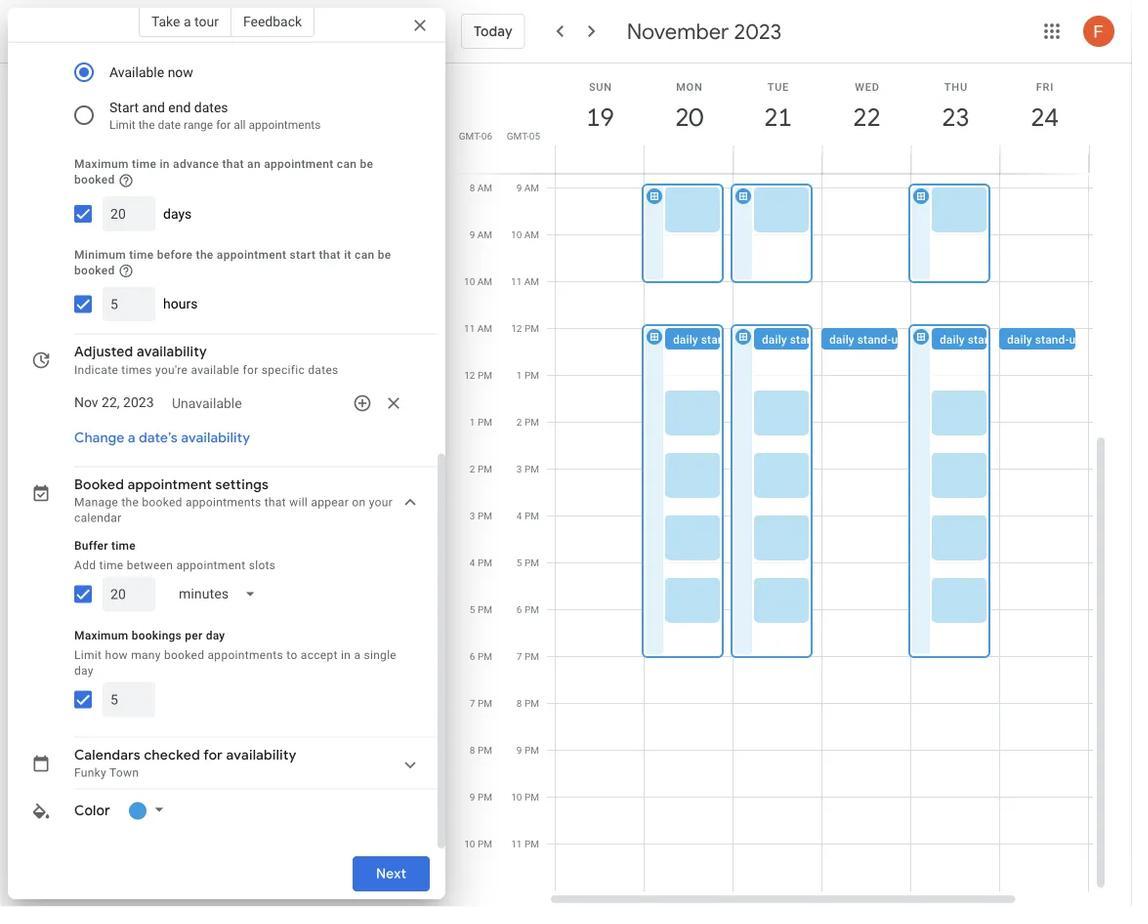 Task type: vqa. For each thing, say whether or not it's contained in the screenshot.
heading at the left of page within Calendar element
no



Task type: locate. For each thing, give the bounding box(es) containing it.
1 vertical spatial dates
[[308, 364, 338, 377]]

in inside maximum bookings per day limit how many booked appointments to accept in a single day
[[341, 649, 351, 662]]

0 horizontal spatial 10 pm
[[464, 838, 492, 850]]

appointments inside booked appointment settings manage the booked appointments that will appear on your calendar
[[186, 496, 261, 510]]

1 horizontal spatial 1
[[517, 369, 522, 381]]

1 daily from the left
[[673, 333, 698, 346]]

the down and
[[138, 119, 155, 132]]

the
[[105, 29, 122, 42], [138, 119, 155, 132], [196, 248, 214, 262], [121, 496, 139, 510]]

0 horizontal spatial 9 am
[[470, 229, 492, 240]]

appointment inside booked appointment settings manage the booked appointments that will appear on your calendar
[[128, 477, 212, 494]]

dates right specific
[[308, 364, 338, 377]]

a
[[184, 13, 191, 29], [128, 430, 135, 448], [354, 649, 361, 662]]

1 vertical spatial 6
[[470, 651, 475, 662]]

daily stand-up for 1st daily stand-up button from right
[[1007, 333, 1082, 346]]

Maximum bookings per day number field
[[110, 683, 148, 718]]

booked up the maximum days in advance that an appointment can be booked number field at left
[[74, 173, 115, 187]]

1 horizontal spatial 5 pm
[[517, 557, 539, 569]]

grid
[[453, 0, 1132, 907]]

day up the calendars
[[74, 664, 94, 678]]

2 horizontal spatial be
[[378, 248, 391, 262]]

1 horizontal spatial 7 pm
[[517, 651, 539, 662]]

in right accept
[[341, 649, 351, 662]]

0 vertical spatial limit
[[74, 29, 102, 42]]

2 vertical spatial availability
[[226, 747, 297, 765]]

appointment left slots
[[176, 559, 246, 573]]

2 gmt- from the left
[[507, 130, 529, 142]]

tue 21
[[763, 81, 791, 133]]

daily stand-up button for second daily stand-up cell from the right
[[932, 328, 1051, 350]]

days
[[163, 206, 192, 222]]

be inside maximum time in advance that an appointment can be booked
[[360, 158, 373, 171]]

1 horizontal spatial be
[[360, 158, 373, 171]]

0 vertical spatial 6
[[517, 604, 522, 615]]

limit inside maximum bookings per day limit how many booked appointments to accept in a single day
[[74, 649, 102, 662]]

booked inside maximum time in advance that an appointment can be booked
[[74, 173, 115, 187]]

gmt- for 06
[[459, 130, 481, 142]]

5 daily from the left
[[1007, 333, 1032, 346]]

0 vertical spatial range
[[153, 29, 184, 42]]

06
[[481, 130, 492, 142]]

availability inside calendars checked for availability funky town
[[226, 747, 297, 765]]

that
[[187, 29, 209, 42], [222, 158, 244, 171], [319, 248, 341, 262], [264, 496, 286, 510]]

limit
[[74, 29, 102, 42], [109, 119, 136, 132], [74, 649, 102, 662]]

0 horizontal spatial 8 pm
[[470, 744, 492, 756]]

time for buffer
[[111, 539, 136, 553]]

availability right checked
[[226, 747, 297, 765]]

range down end
[[184, 119, 213, 132]]

that left "will"
[[264, 496, 286, 510]]

in left advance
[[160, 158, 170, 171]]

0 vertical spatial a
[[184, 13, 191, 29]]

1 vertical spatial be
[[360, 158, 373, 171]]

daily stand-up for second daily stand-up cell from the right daily stand-up button
[[940, 333, 1015, 346]]

1 vertical spatial 2
[[470, 463, 475, 475]]

a left 'date's'
[[128, 430, 135, 448]]

4
[[517, 510, 522, 522], [470, 557, 475, 569]]

0 vertical spatial 7 pm
[[517, 651, 539, 662]]

daily stand-up cell
[[642, 0, 784, 892], [731, 0, 873, 892], [822, 0, 941, 892], [908, 0, 1051, 892], [999, 0, 1119, 892]]

2 vertical spatial limit
[[74, 649, 102, 662]]

6 pm
[[517, 604, 539, 615], [470, 651, 492, 662]]

time right 'buffer'
[[111, 539, 136, 553]]

maximum up "how"
[[74, 629, 128, 643]]

appointment inside the buffer time add time between appointment slots
[[176, 559, 246, 573]]

0 vertical spatial 10 am
[[511, 229, 539, 240]]

option group
[[66, 51, 402, 137]]

1 vertical spatial 1 pm
[[470, 416, 492, 428]]

4 daily stand-up button from the left
[[932, 328, 1051, 350]]

2 cell from the left
[[1089, 0, 1132, 892]]

can
[[291, 29, 311, 42], [337, 158, 357, 171], [355, 248, 375, 262]]

1 horizontal spatial 2
[[517, 416, 522, 428]]

0 horizontal spatial 5
[[470, 604, 475, 615]]

2 daily stand-up button from the left
[[754, 328, 873, 350]]

unavailable
[[172, 396, 242, 412]]

availability for for
[[226, 747, 297, 765]]

november
[[627, 18, 729, 45]]

grid containing 19
[[453, 0, 1132, 907]]

daily stand-up for third daily stand-up button from the right
[[829, 333, 905, 346]]

am
[[477, 182, 492, 193], [524, 182, 539, 193], [477, 229, 492, 240], [524, 229, 539, 240], [477, 275, 492, 287], [524, 275, 539, 287], [477, 322, 492, 334]]

1 horizontal spatial 10 am
[[511, 229, 539, 240]]

maximum
[[74, 158, 129, 171], [74, 629, 128, 643]]

range inside dropdown button
[[153, 29, 184, 42]]

adjusted
[[74, 344, 133, 362]]

dates inside start and end dates limit the date range for all appointments
[[194, 100, 228, 116]]

0 vertical spatial 6 pm
[[517, 604, 539, 615]]

settings
[[215, 477, 269, 494]]

row
[[547, 0, 1132, 892]]

daily
[[673, 333, 698, 346], [762, 333, 787, 346], [829, 333, 854, 346], [940, 333, 965, 346], [1007, 333, 1032, 346]]

6
[[517, 604, 522, 615], [470, 651, 475, 662]]

appointment left start
[[217, 248, 286, 262]]

0 vertical spatial for
[[216, 119, 231, 132]]

0 horizontal spatial a
[[128, 430, 135, 448]]

0 horizontal spatial 7
[[470, 697, 475, 709]]

daily stand-up button for fourth daily stand-up cell from the right
[[754, 328, 873, 350]]

2 pm
[[517, 416, 539, 428], [470, 463, 492, 475]]

2 daily stand-up from the left
[[762, 333, 837, 346]]

1 horizontal spatial day
[[206, 629, 225, 643]]

availability for date's
[[181, 430, 250, 448]]

dates right end
[[194, 100, 228, 116]]

1 horizontal spatial 12
[[511, 322, 522, 334]]

booked up the buffer time add time between appointment slots on the bottom of the page
[[142, 496, 182, 510]]

0 horizontal spatial 2
[[470, 463, 475, 475]]

appointment right an
[[264, 158, 334, 171]]

minimum time before the appointment start that it can be booked
[[74, 248, 391, 278]]

4 daily stand-up from the left
[[940, 333, 1015, 346]]

1 vertical spatial 7 pm
[[470, 697, 492, 709]]

a inside button
[[184, 13, 191, 29]]

None field
[[163, 577, 272, 613]]

booked down "minimum"
[[74, 264, 115, 278]]

can up it
[[337, 158, 357, 171]]

gmt- for 05
[[507, 130, 529, 142]]

1 gmt- from the left
[[459, 130, 481, 142]]

a left 'single'
[[354, 649, 361, 662]]

option group containing available now
[[66, 51, 402, 137]]

3 daily from the left
[[829, 333, 854, 346]]

the right before at left top
[[196, 248, 214, 262]]

maximum inside maximum bookings per day limit how many booked appointments to accept in a single day
[[74, 629, 128, 643]]

gmt-06
[[459, 130, 492, 142]]

slots
[[249, 559, 276, 573]]

maximum inside maximum time in advance that an appointment can be booked
[[74, 158, 129, 171]]

take a tour button
[[139, 6, 231, 37]]

0 vertical spatial availability
[[137, 344, 207, 362]]

for left specific
[[243, 364, 258, 377]]

be inside minimum time before the appointment start that it can be booked
[[378, 248, 391, 262]]

1 vertical spatial 2 pm
[[470, 463, 492, 475]]

1 horizontal spatial in
[[341, 649, 351, 662]]

availability down the unavailable
[[181, 430, 250, 448]]

limit left "how"
[[74, 649, 102, 662]]

row containing daily stand-up
[[547, 0, 1132, 892]]

1 pm
[[517, 369, 539, 381], [470, 416, 492, 428]]

0 horizontal spatial dates
[[194, 100, 228, 116]]

10
[[511, 229, 522, 240], [464, 275, 475, 287], [511, 791, 522, 803], [464, 838, 475, 850]]

that left it
[[319, 248, 341, 262]]

on
[[352, 496, 366, 510]]

start and end dates limit the date range for all appointments
[[109, 100, 321, 132]]

1 vertical spatial 4 pm
[[470, 557, 492, 569]]

5 daily stand-up cell from the left
[[999, 0, 1119, 892]]

1 horizontal spatial dates
[[308, 364, 338, 377]]

9
[[516, 182, 522, 193], [470, 229, 475, 240], [517, 744, 522, 756], [470, 791, 475, 803]]

availability inside change a date's availability "button"
[[181, 430, 250, 448]]

bookings
[[132, 629, 182, 643]]

1 vertical spatial availability
[[181, 430, 250, 448]]

for inside start and end dates limit the date range for all appointments
[[216, 119, 231, 132]]

1 vertical spatial limit
[[109, 119, 136, 132]]

end
[[168, 100, 191, 116]]

3 daily stand-up cell from the left
[[822, 0, 941, 892]]

2 maximum from the top
[[74, 629, 128, 643]]

can inside dropdown button
[[291, 29, 311, 42]]

0 vertical spatial 5
[[517, 557, 522, 569]]

booked
[[330, 29, 371, 42], [74, 173, 115, 187], [74, 264, 115, 278], [142, 496, 182, 510], [164, 649, 204, 662]]

a left tour
[[184, 13, 191, 29]]

3 pm
[[517, 463, 539, 475], [470, 510, 492, 522]]

2 daily from the left
[[762, 333, 787, 346]]

maximum for maximum bookings per day limit how many booked appointments to accept in a single day
[[74, 629, 128, 643]]

monday, november 20 element
[[667, 95, 712, 140]]

9 am right 8 am
[[516, 182, 539, 193]]

0 vertical spatial day
[[206, 629, 225, 643]]

2 vertical spatial be
[[378, 248, 391, 262]]

1 horizontal spatial cell
[[1089, 0, 1132, 892]]

11
[[511, 275, 522, 287], [464, 322, 475, 334], [511, 838, 522, 850]]

0 vertical spatial 9 am
[[516, 182, 539, 193]]

5 daily stand-up button from the left
[[999, 328, 1119, 350]]

accept
[[301, 649, 338, 662]]

in
[[160, 158, 170, 171], [341, 649, 351, 662]]

21
[[763, 101, 791, 133]]

specific
[[262, 364, 305, 377]]

24
[[1029, 101, 1057, 133]]

appointment down change a date's availability "button"
[[128, 477, 212, 494]]

11 pm
[[511, 838, 539, 850]]

1 vertical spatial maximum
[[74, 629, 128, 643]]

5
[[517, 557, 522, 569], [470, 604, 475, 615]]

10 pm left 11 pm
[[464, 838, 492, 850]]

the up available
[[105, 29, 122, 42]]

1
[[517, 369, 522, 381], [470, 416, 475, 428]]

start
[[109, 100, 139, 116]]

can right it
[[355, 248, 375, 262]]

can inside minimum time before the appointment start that it can be booked
[[355, 248, 375, 262]]

1 daily stand-up button from the left
[[665, 328, 784, 350]]

5 pm
[[517, 557, 539, 569], [470, 604, 492, 615]]

1 vertical spatial 9 pm
[[470, 791, 492, 803]]

4 stand- from the left
[[968, 333, 1002, 346]]

1 daily stand-up from the left
[[673, 333, 748, 346]]

3
[[517, 463, 522, 475], [470, 510, 475, 522]]

2 stand- from the left
[[790, 333, 824, 346]]

0 horizontal spatial day
[[74, 664, 94, 678]]

today button
[[461, 8, 525, 55]]

start
[[290, 248, 316, 262]]

0 horizontal spatial in
[[160, 158, 170, 171]]

be
[[314, 29, 327, 42], [360, 158, 373, 171], [378, 248, 391, 262]]

12 pm
[[511, 322, 539, 334], [464, 369, 492, 381]]

dates inside "adjusted availability indicate times you're available for specific dates"
[[308, 364, 338, 377]]

day right per
[[206, 629, 225, 643]]

7 pm
[[517, 651, 539, 662], [470, 697, 492, 709]]

8 pm
[[517, 697, 539, 709], [470, 744, 492, 756]]

1 vertical spatial day
[[74, 664, 94, 678]]

19
[[585, 101, 613, 133]]

time left before at left top
[[129, 248, 154, 262]]

time left advance
[[132, 158, 156, 171]]

for left all
[[216, 119, 231, 132]]

time left take
[[126, 29, 150, 42]]

that right take
[[187, 29, 209, 42]]

1 vertical spatial in
[[341, 649, 351, 662]]

2 vertical spatial for
[[203, 747, 223, 765]]

town
[[109, 767, 139, 781]]

limit inside start and end dates limit the date range for all appointments
[[109, 119, 136, 132]]

7
[[517, 651, 522, 662], [470, 697, 475, 709]]

20 column header
[[644, 63, 734, 173]]

daily stand-up button
[[665, 328, 784, 350], [754, 328, 873, 350], [822, 328, 941, 350], [932, 328, 1051, 350], [999, 328, 1119, 350]]

5 daily stand-up from the left
[[1007, 333, 1082, 346]]

that left an
[[222, 158, 244, 171]]

range up now
[[153, 29, 184, 42]]

0 horizontal spatial 6 pm
[[470, 651, 492, 662]]

daily for third daily stand-up button from the right
[[829, 333, 854, 346]]

0 horizontal spatial 10 am
[[464, 275, 492, 287]]

availability up you're
[[137, 344, 207, 362]]

per
[[185, 629, 203, 643]]

4 daily from the left
[[940, 333, 965, 346]]

1 vertical spatial 1
[[470, 416, 475, 428]]

stand-
[[701, 333, 735, 346], [790, 333, 824, 346], [857, 333, 891, 346], [968, 333, 1002, 346], [1035, 333, 1069, 346]]

0 vertical spatial dates
[[194, 100, 228, 116]]

9 pm
[[517, 744, 539, 756], [470, 791, 492, 803]]

0 vertical spatial 4 pm
[[517, 510, 539, 522]]

0 vertical spatial 8 pm
[[517, 697, 539, 709]]

3 daily stand-up from the left
[[829, 333, 905, 346]]

appointments inside dropdown button
[[212, 29, 288, 42]]

the right manage
[[121, 496, 139, 510]]

2 vertical spatial a
[[354, 649, 361, 662]]

checked
[[144, 747, 200, 765]]

0 horizontal spatial 1
[[470, 416, 475, 428]]

maximum up the maximum days in advance that an appointment can be booked number field at left
[[74, 158, 129, 171]]

time inside maximum time in advance that an appointment can be booked
[[132, 158, 156, 171]]

gmt- up 8 am
[[459, 130, 481, 142]]

gmt- right 06
[[507, 130, 529, 142]]

0 horizontal spatial gmt-
[[459, 130, 481, 142]]

1 horizontal spatial 9 am
[[516, 182, 539, 193]]

wed
[[855, 81, 880, 93]]

1 horizontal spatial 12 pm
[[511, 322, 539, 334]]

thursday, november 23 element
[[933, 95, 978, 140]]

10 pm up 11 pm
[[511, 791, 539, 803]]

2 horizontal spatial a
[[354, 649, 361, 662]]

1 vertical spatial 10 am
[[464, 275, 492, 287]]

0 vertical spatial maximum
[[74, 158, 129, 171]]

available
[[191, 364, 240, 377]]

dates
[[194, 100, 228, 116], [308, 364, 338, 377]]

1 horizontal spatial 7
[[517, 651, 522, 662]]

limit down start
[[109, 119, 136, 132]]

1 vertical spatial 12 pm
[[464, 369, 492, 381]]

0 vertical spatial 4
[[517, 510, 522, 522]]

19 column header
[[555, 63, 645, 173]]

booked down per
[[164, 649, 204, 662]]

time inside minimum time before the appointment start that it can be booked
[[129, 248, 154, 262]]

for right checked
[[203, 747, 223, 765]]

0 horizontal spatial 9 pm
[[470, 791, 492, 803]]

daily stand-up for fourth daily stand-up cell from the right's daily stand-up button
[[762, 333, 837, 346]]

1 horizontal spatial 9 pm
[[517, 744, 539, 756]]

1 vertical spatial 3 pm
[[470, 510, 492, 522]]

and
[[142, 100, 165, 116]]

appointment
[[264, 158, 334, 171], [217, 248, 286, 262], [128, 477, 212, 494], [176, 559, 246, 573]]

4 up from the left
[[1002, 333, 1015, 346]]

booked right feedback button
[[330, 29, 371, 42]]

1 vertical spatial can
[[337, 158, 357, 171]]

05
[[529, 130, 540, 142]]

9 am down 8 am
[[470, 229, 492, 240]]

the inside booked appointment settings manage the booked appointments that will appear on your calendar
[[121, 496, 139, 510]]

limit left take
[[74, 29, 102, 42]]

can right tour
[[291, 29, 311, 42]]

a inside "button"
[[128, 430, 135, 448]]

cell
[[556, 0, 645, 892], [1089, 0, 1132, 892]]

22 column header
[[822, 63, 911, 173]]

1 vertical spatial a
[[128, 430, 135, 448]]

wednesday, november 22 element
[[844, 95, 889, 140]]

date
[[158, 119, 181, 132]]

1 maximum from the top
[[74, 158, 129, 171]]

limit the time range that appointments can be booked button
[[66, 4, 434, 47]]

1 vertical spatial 8
[[517, 697, 522, 709]]

time
[[126, 29, 150, 42], [132, 158, 156, 171], [129, 248, 154, 262], [111, 539, 136, 553], [99, 559, 124, 573]]



Task type: describe. For each thing, give the bounding box(es) containing it.
appointments inside maximum bookings per day limit how many booked appointments to accept in a single day
[[208, 649, 283, 662]]

hours
[[163, 297, 198, 313]]

0 horizontal spatial 3 pm
[[470, 510, 492, 522]]

21 column header
[[733, 63, 822, 173]]

today
[[474, 22, 513, 40]]

fri 24
[[1029, 81, 1057, 133]]

tour
[[194, 13, 219, 29]]

sunday, november 19 element
[[578, 95, 623, 140]]

change
[[74, 430, 125, 448]]

manage
[[74, 496, 118, 510]]

limit inside dropdown button
[[74, 29, 102, 42]]

3 stand- from the left
[[857, 333, 891, 346]]

maximum for maximum time in advance that an appointment can be booked
[[74, 158, 129, 171]]

1 daily stand-up cell from the left
[[642, 0, 784, 892]]

1 up from the left
[[735, 333, 748, 346]]

0 horizontal spatial 11 am
[[464, 322, 492, 334]]

how
[[105, 649, 128, 662]]

5 stand- from the left
[[1035, 333, 1069, 346]]

next button
[[352, 851, 430, 898]]

color
[[74, 803, 110, 821]]

0 horizontal spatial 2 pm
[[470, 463, 492, 475]]

for inside calendars checked for availability funky town
[[203, 747, 223, 765]]

can inside maximum time in advance that an appointment can be booked
[[337, 158, 357, 171]]

change a date's availability button
[[66, 421, 258, 456]]

0 vertical spatial 2
[[517, 416, 522, 428]]

feedback button
[[231, 6, 315, 37]]

1 vertical spatial 4
[[470, 557, 475, 569]]

wed 22
[[852, 81, 880, 133]]

2 vertical spatial 11
[[511, 838, 522, 850]]

0 horizontal spatial 7 pm
[[470, 697, 492, 709]]

it
[[344, 248, 351, 262]]

that inside booked appointment settings manage the booked appointments that will appear on your calendar
[[264, 496, 286, 510]]

22
[[852, 101, 880, 133]]

available now
[[109, 64, 193, 81]]

4 daily stand-up cell from the left
[[908, 0, 1051, 892]]

the inside dropdown button
[[105, 29, 122, 42]]

time for maximum
[[132, 158, 156, 171]]

0 vertical spatial 9 pm
[[517, 744, 539, 756]]

1 vertical spatial 10 pm
[[464, 838, 492, 850]]

for inside "adjusted availability indicate times you're available for specific dates"
[[243, 364, 258, 377]]

available
[[109, 64, 164, 81]]

8 am
[[470, 182, 492, 193]]

take a tour
[[151, 13, 219, 29]]

0 vertical spatial 7
[[517, 651, 522, 662]]

1 horizontal spatial 3 pm
[[517, 463, 539, 475]]

sun
[[589, 81, 612, 93]]

20
[[674, 101, 702, 133]]

0 vertical spatial 12
[[511, 322, 522, 334]]

0 vertical spatial 1
[[517, 369, 522, 381]]

mon
[[676, 81, 703, 93]]

all
[[234, 119, 246, 132]]

0 horizontal spatial 6
[[470, 651, 475, 662]]

before
[[157, 248, 193, 262]]

23
[[941, 101, 969, 133]]

take
[[151, 13, 180, 29]]

1 vertical spatial 7
[[470, 697, 475, 709]]

funky
[[74, 767, 106, 781]]

limit for start
[[109, 119, 136, 132]]

0 horizontal spatial 1 pm
[[470, 416, 492, 428]]

1 stand- from the left
[[701, 333, 735, 346]]

0 vertical spatial 12 pm
[[511, 322, 539, 334]]

0 vertical spatial 11
[[511, 275, 522, 287]]

sun 19
[[585, 81, 613, 133]]

1 horizontal spatial 4
[[517, 510, 522, 522]]

1 cell from the left
[[556, 0, 645, 892]]

time right add
[[99, 559, 124, 573]]

24 column header
[[999, 63, 1089, 173]]

availability inside "adjusted availability indicate times you're available for specific dates"
[[137, 344, 207, 362]]

next
[[376, 865, 406, 883]]

gmt-05
[[507, 130, 540, 142]]

buffer time add time between appointment slots
[[74, 539, 276, 573]]

that inside maximum time in advance that an appointment can be booked
[[222, 158, 244, 171]]

many
[[131, 649, 161, 662]]

thu
[[944, 81, 968, 93]]

appointment inside maximum time in advance that an appointment can be booked
[[264, 158, 334, 171]]

that inside minimum time before the appointment start that it can be booked
[[319, 248, 341, 262]]

calendars checked for availability funky town
[[74, 747, 297, 781]]

daily for second daily stand-up cell from the right daily stand-up button
[[940, 333, 965, 346]]

change a date's availability
[[74, 430, 250, 448]]

1 horizontal spatial 1 pm
[[517, 369, 539, 381]]

will
[[289, 496, 308, 510]]

Buffer time number field
[[110, 577, 148, 613]]

appointment inside minimum time before the appointment start that it can be booked
[[217, 248, 286, 262]]

indicate
[[74, 364, 118, 377]]

minimum
[[74, 248, 126, 262]]

booked inside dropdown button
[[330, 29, 371, 42]]

maximum bookings per day limit how many booked appointments to accept in a single day
[[74, 629, 397, 678]]

an
[[247, 158, 261, 171]]

1 vertical spatial 12
[[464, 369, 475, 381]]

2 vertical spatial 8
[[470, 744, 475, 756]]

a for change
[[128, 430, 135, 448]]

5 up from the left
[[1069, 333, 1082, 346]]

23 column header
[[910, 63, 1000, 173]]

booked inside maximum bookings per day limit how many booked appointments to accept in a single day
[[164, 649, 204, 662]]

Date text field
[[74, 392, 154, 415]]

1 horizontal spatial 6
[[517, 604, 522, 615]]

time for minimum
[[129, 248, 154, 262]]

your
[[369, 496, 393, 510]]

1 vertical spatial 11
[[464, 322, 475, 334]]

be inside dropdown button
[[314, 29, 327, 42]]

sa column header
[[1088, 63, 1132, 173]]

1 horizontal spatial 11 am
[[511, 275, 539, 287]]

3 up from the left
[[891, 333, 905, 346]]

1 horizontal spatial 4 pm
[[517, 510, 539, 522]]

0 horizontal spatial 3
[[470, 510, 475, 522]]

1 horizontal spatial 2 pm
[[517, 416, 539, 428]]

that inside dropdown button
[[187, 29, 209, 42]]

adjusted availability indicate times you're available for specific dates
[[74, 344, 338, 377]]

range inside start and end dates limit the date range for all appointments
[[184, 119, 213, 132]]

1 horizontal spatial 8 pm
[[517, 697, 539, 709]]

calendar
[[74, 512, 122, 526]]

a inside maximum bookings per day limit how many booked appointments to accept in a single day
[[354, 649, 361, 662]]

sa
[[1123, 81, 1132, 93]]

between
[[127, 559, 173, 573]]

to
[[286, 649, 297, 662]]

the inside start and end dates limit the date range for all appointments
[[138, 119, 155, 132]]

now
[[168, 64, 193, 81]]

3 daily stand-up button from the left
[[822, 328, 941, 350]]

0 vertical spatial 8
[[470, 182, 475, 193]]

date's
[[139, 430, 178, 448]]

1 vertical spatial 5 pm
[[470, 604, 492, 615]]

1 vertical spatial 6 pm
[[470, 651, 492, 662]]

calendars
[[74, 747, 140, 765]]

booked appointment settings manage the booked appointments that will appear on your calendar
[[74, 477, 393, 526]]

a for take
[[184, 13, 191, 29]]

tue
[[767, 81, 789, 93]]

in inside maximum time in advance that an appointment can be booked
[[160, 158, 170, 171]]

Minimum amount of hours before the start of the appointment that it can be booked number field
[[110, 287, 148, 323]]

booked inside minimum time before the appointment start that it can be booked
[[74, 264, 115, 278]]

maximum time in advance that an appointment can be booked
[[74, 158, 373, 187]]

2023
[[734, 18, 782, 45]]

times
[[121, 364, 152, 377]]

mon 20
[[674, 81, 703, 133]]

add
[[74, 559, 96, 573]]

daily for daily stand-up button associated with fifth daily stand-up cell from right
[[673, 333, 698, 346]]

Maximum days in advance that an appointment can be booked number field
[[110, 197, 148, 232]]

thu 23
[[941, 81, 969, 133]]

november 2023
[[627, 18, 782, 45]]

0 vertical spatial 5 pm
[[517, 557, 539, 569]]

1 horizontal spatial 5
[[517, 557, 522, 569]]

advance
[[173, 158, 219, 171]]

daily stand-up button for fifth daily stand-up cell from right
[[665, 328, 784, 350]]

the inside minimum time before the appointment start that it can be booked
[[196, 248, 214, 262]]

daily stand-up for daily stand-up button associated with fifth daily stand-up cell from right
[[673, 333, 748, 346]]

0 horizontal spatial 12 pm
[[464, 369, 492, 381]]

booked
[[74, 477, 124, 494]]

appointments inside start and end dates limit the date range for all appointments
[[249, 119, 321, 132]]

0 vertical spatial 3
[[517, 463, 522, 475]]

buffer
[[74, 539, 108, 553]]

single
[[364, 649, 397, 662]]

tuesday, november 21 element
[[756, 95, 801, 140]]

daily for fourth daily stand-up cell from the right's daily stand-up button
[[762, 333, 787, 346]]

limit for maximum
[[74, 649, 102, 662]]

1 horizontal spatial 6 pm
[[517, 604, 539, 615]]

you're
[[155, 364, 188, 377]]

1 vertical spatial 5
[[470, 604, 475, 615]]

limit the time range that appointments can be booked
[[74, 29, 371, 42]]

booked inside booked appointment settings manage the booked appointments that will appear on your calendar
[[142, 496, 182, 510]]

feedback
[[243, 13, 302, 29]]

friday, november 24 element
[[1022, 95, 1067, 140]]

daily for 1st daily stand-up button from right
[[1007, 333, 1032, 346]]

time inside dropdown button
[[126, 29, 150, 42]]

appear
[[311, 496, 349, 510]]

0 vertical spatial 10 pm
[[511, 791, 539, 803]]

2 up from the left
[[824, 333, 837, 346]]

2 daily stand-up cell from the left
[[731, 0, 873, 892]]

fri
[[1036, 81, 1054, 93]]



